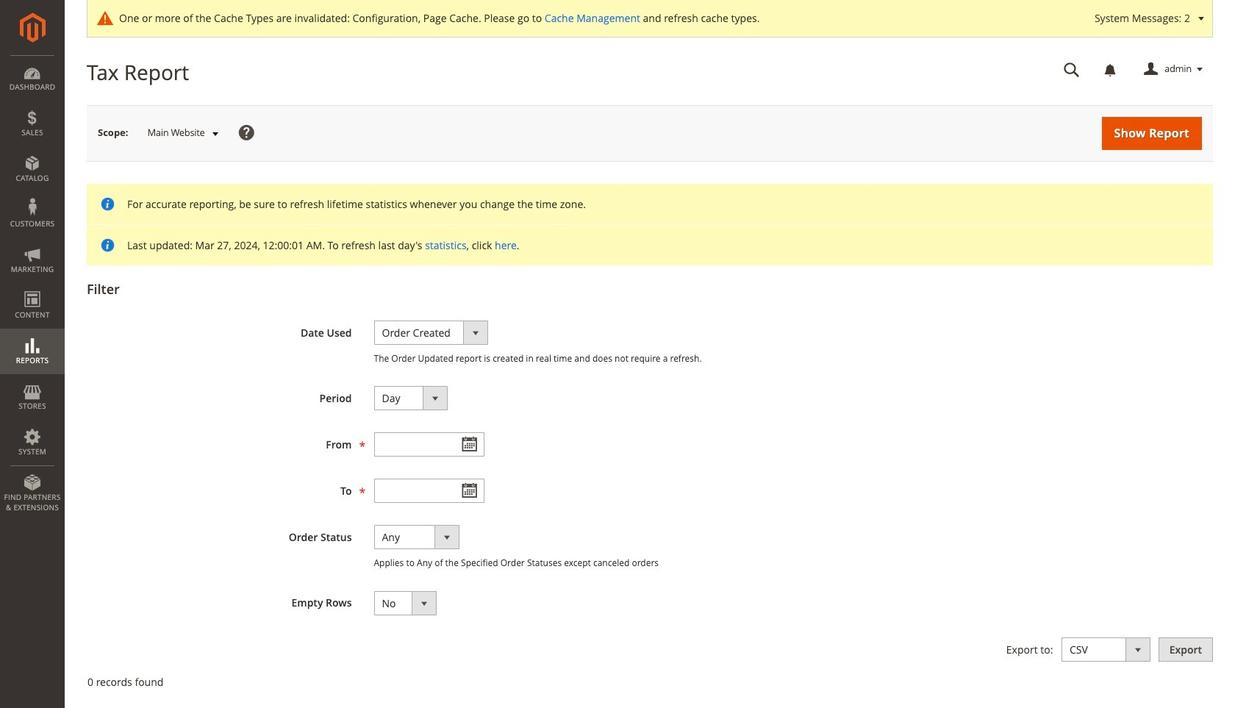 Task type: locate. For each thing, give the bounding box(es) containing it.
None text field
[[1054, 57, 1091, 82]]

menu bar
[[0, 55, 65, 520]]

magento admin panel image
[[19, 13, 45, 43]]

None text field
[[374, 433, 484, 457], [374, 479, 484, 503], [374, 433, 484, 457], [374, 479, 484, 503]]



